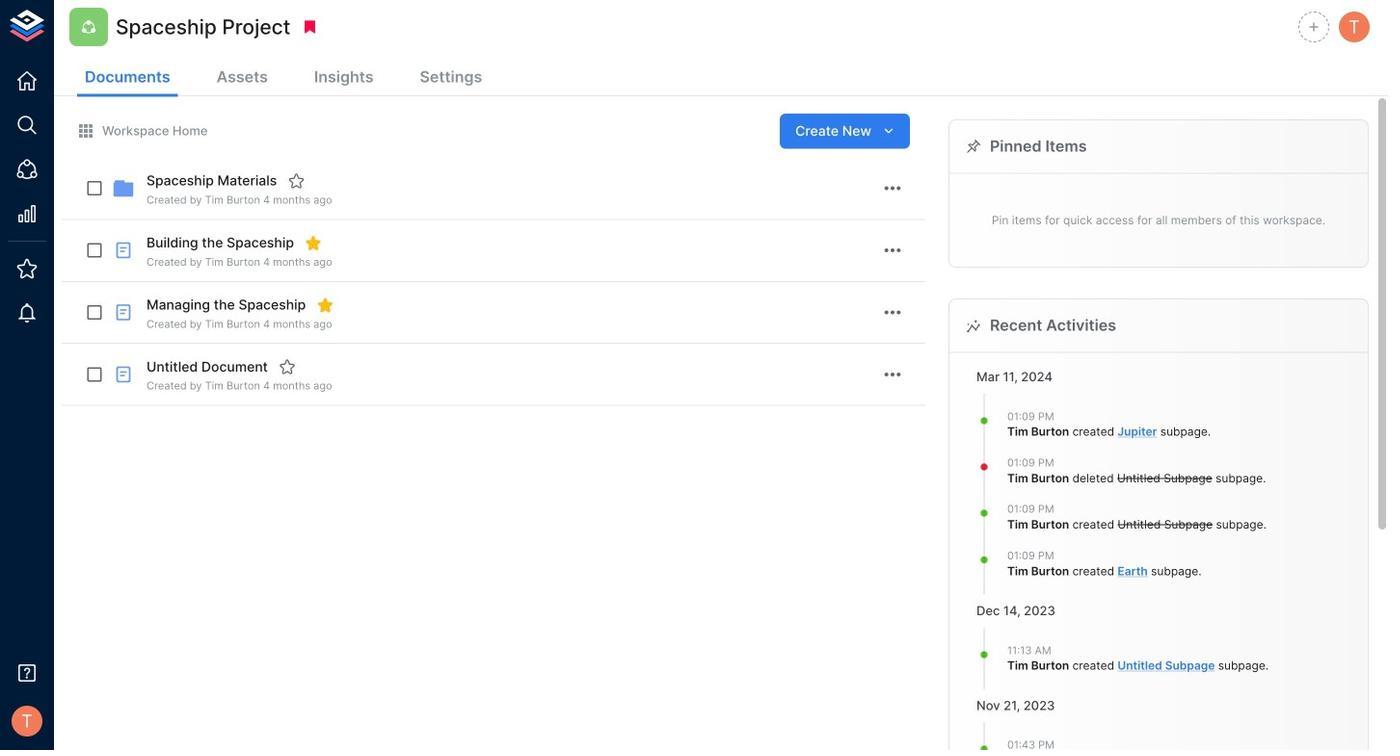 Task type: describe. For each thing, give the bounding box(es) containing it.
remove bookmark image
[[301, 18, 318, 36]]

remove favorite image
[[305, 235, 322, 252]]

favorite image
[[278, 359, 296, 376]]



Task type: vqa. For each thing, say whether or not it's contained in the screenshot.
Edit Collaborators
no



Task type: locate. For each thing, give the bounding box(es) containing it.
favorite image
[[288, 173, 305, 190]]

remove favorite image
[[316, 297, 334, 314]]



